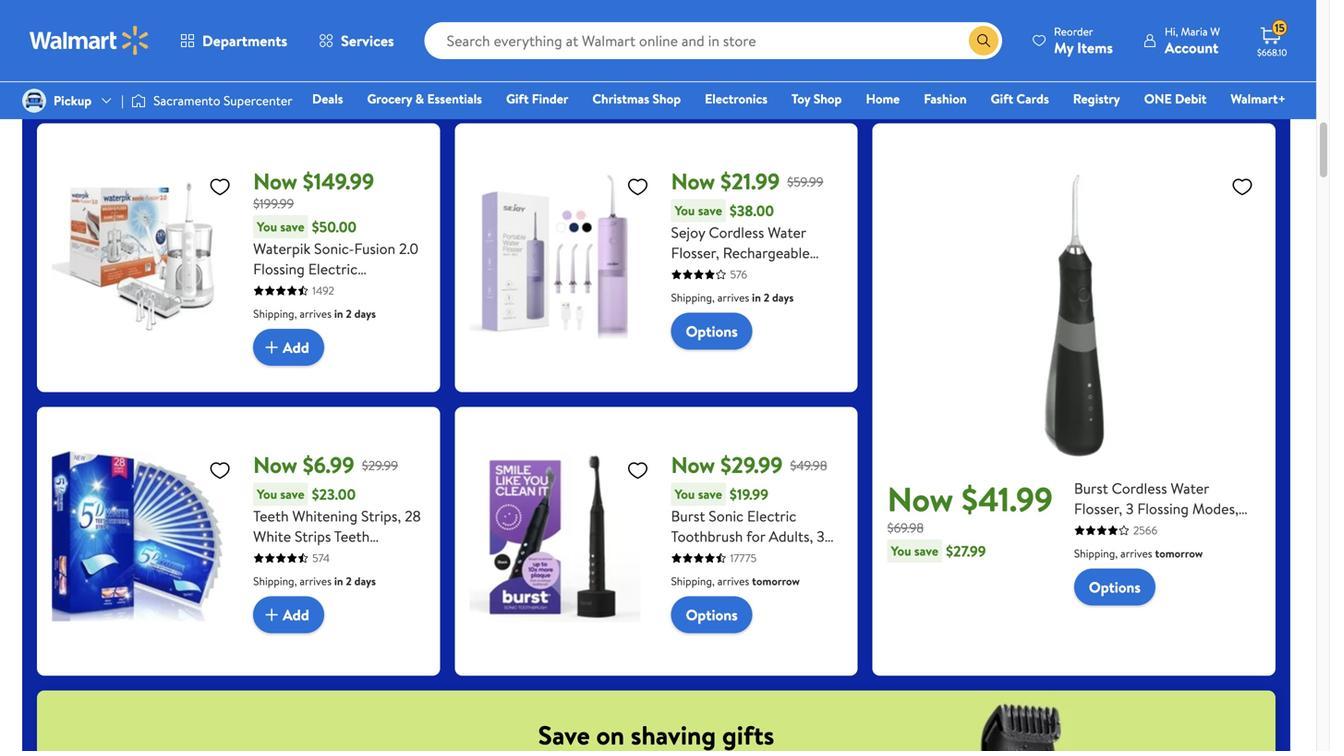 Task type: describe. For each thing, give the bounding box(es) containing it.
grocery & essentials
[[367, 90, 482, 108]]

1 vertical spatial options
[[1089, 577, 1141, 597]]

one debit link
[[1136, 89, 1215, 109]]

add to favorites list, burst sonic electric toothbrush for adults, 3 modes, soft bristles, black image
[[627, 459, 649, 482]]

shipping, arrives in 2 days for $21.99
[[671, 290, 794, 305]]

now $21.99 $59.99
[[671, 166, 824, 197]]

$50.00
[[312, 217, 357, 237]]

christmas
[[592, 90, 649, 108]]

2 for $21.99
[[764, 290, 770, 305]]

options link for $29.99
[[671, 596, 753, 633]]

$29.99 inside "now $6.99 $29.99"
[[362, 456, 398, 474]]

your
[[549, 16, 581, 39]]

gift cards link
[[983, 89, 1058, 109]]

1 vertical spatial 2
[[346, 306, 352, 322]]

teeth inside the you save $38.00 sejoy cordless water flosser, rechargeable portable oral irrigator teeth cleaner, purple
[[671, 283, 707, 304]]

supercenter
[[224, 91, 293, 109]]

toy
[[792, 90, 811, 108]]

stain
[[324, 648, 355, 668]]

flosser, inside the you save $38.00 sejoy cordless water flosser, rechargeable portable oral irrigator teeth cleaner, purple
[[671, 243, 719, 263]]

toy shop link
[[783, 89, 850, 109]]

add to cart image for now
[[261, 336, 283, 359]]

$41.99
[[962, 476, 1053, 522]]

3 inside you save $19.99 burst sonic electric toothbrush for adults, 3 modes, soft bristles, black
[[817, 526, 825, 547]]

Search search field
[[425, 22, 1002, 59]]

now for $149.99
[[253, 166, 297, 197]]

toy shop
[[792, 90, 842, 108]]

arrives down 2566
[[1121, 546, 1153, 561]]

for inside you save $19.99 burst sonic electric toothbrush for adults, 3 modes, soft bristles, black
[[746, 526, 765, 547]]

white inside you save $23.00 teeth whitening strips, 28 white strips teeth whitening kit, non- sensitive 14 sets teeth whitener for tooth whitening, helps to remove smoking coffee soda wine stain
[[253, 526, 291, 547]]

14
[[314, 567, 327, 587]]

now $149.99 $199.99 you save $50.00 waterpik sonic-fusion 2.0 flossing electric toothbrush set, 5 brush heads, white
[[253, 166, 419, 320]]

brush
[[369, 279, 405, 299]]

whitener
[[253, 587, 312, 608]]

now $41.99 $69.98 you save $27.99
[[887, 476, 1053, 561]]

remove
[[253, 628, 305, 648]]

$27.99
[[946, 541, 986, 561]]

coffee
[[367, 628, 412, 648]]

add for $149.99
[[283, 337, 309, 357]]

2.0
[[399, 238, 419, 259]]

white inside now $149.99 $199.99 you save $50.00 waterpik sonic-fusion 2.0 flossing electric toothbrush set, 5 brush heads, white
[[300, 299, 338, 320]]

$69.98
[[887, 519, 924, 537]]

irrigator
[[761, 263, 814, 283]]

in for $21.99
[[752, 290, 761, 305]]

sacramento
[[153, 91, 220, 109]]

sejoy
[[671, 222, 705, 243]]

save for now $6.99
[[280, 485, 304, 503]]

gift for gift cards
[[991, 90, 1013, 108]]

you for now $21.99
[[675, 201, 695, 219]]

soda
[[253, 648, 284, 668]]

waterpik
[[253, 238, 311, 259]]

574
[[312, 550, 330, 566]]

maria
[[1181, 24, 1208, 39]]

arrives down 1492
[[300, 306, 332, 322]]

departments button
[[164, 18, 303, 63]]

576
[[730, 267, 747, 282]]

services
[[341, 30, 394, 51]]

pamper your fam & besties with self-care gifts.
[[490, 16, 823, 39]]

80-
[[1074, 519, 1097, 539]]

sets
[[331, 567, 358, 587]]

flossing inside burst cordless water flosser, 3 flossing modes, 80-day battery, black
[[1138, 498, 1189, 519]]

rechargeable
[[723, 243, 810, 263]]

bristles,
[[752, 547, 802, 567]]

flosser, inside burst cordless water flosser, 3 flossing modes, 80-day battery, black
[[1074, 498, 1123, 519]]

$668.10
[[1257, 46, 1287, 59]]

one
[[1144, 90, 1172, 108]]

items
[[1077, 37, 1113, 58]]

28
[[405, 506, 421, 526]]

teeth left strips
[[253, 506, 289, 526]]

cordless inside the you save $38.00 sejoy cordless water flosser, rechargeable portable oral irrigator teeth cleaner, purple
[[709, 222, 764, 243]]

save inside now $41.99 $69.98 you save $27.99
[[915, 542, 939, 560]]

sonic-
[[314, 238, 354, 259]]

my
[[1054, 37, 1074, 58]]

add to cart image for you
[[261, 604, 283, 626]]

hi, maria w account
[[1165, 24, 1220, 58]]

1 horizontal spatial $29.99
[[721, 450, 783, 480]]

teeth right strips
[[334, 526, 370, 547]]

add button for now
[[253, 329, 324, 366]]

you for now $6.99
[[257, 485, 277, 503]]

burst cordless water flosser, 3 flossing modes, 80-day battery, black
[[1074, 478, 1239, 539]]

add to favorites list, burst cordless water flosser, 3 flossing modes, 80-day battery, black image
[[1231, 175, 1254, 198]]

besties
[[632, 16, 682, 39]]

$199.99
[[253, 195, 294, 213]]

add for save
[[283, 605, 309, 625]]

grocery & essentials link
[[359, 89, 491, 109]]

strips,
[[361, 506, 401, 526]]

water inside the you save $38.00 sejoy cordless water flosser, rechargeable portable oral irrigator teeth cleaner, purple
[[768, 222, 806, 243]]

days for $6.99
[[354, 573, 376, 589]]

tooth
[[338, 587, 374, 608]]

you inside now $41.99 $69.98 you save $27.99
[[891, 542, 911, 560]]

walmart+ link
[[1223, 89, 1294, 109]]

modes, inside you save $19.99 burst sonic electric toothbrush for adults, 3 modes, soft bristles, black
[[671, 547, 717, 567]]

$19.99
[[730, 484, 769, 505]]

black inside burst cordless water flosser, 3 flossing modes, 80-day battery, black
[[1180, 519, 1214, 539]]

add to favorites list, sejoy cordless water flosser, rechargeable portable oral irrigator teeth cleaner, purple image
[[627, 175, 649, 198]]

search icon image
[[977, 33, 991, 48]]

electronics link
[[697, 89, 776, 109]]

1 vertical spatial whitening
[[253, 547, 319, 567]]

15
[[1275, 20, 1285, 36]]

shipping, arrives in 2 days for $6.99
[[253, 573, 376, 589]]

water inside burst cordless water flosser, 3 flossing modes, 80-day battery, black
[[1171, 478, 1209, 498]]

account
[[1165, 37, 1219, 58]]

burst inside burst cordless water flosser, 3 flossing modes, 80-day battery, black
[[1074, 478, 1108, 498]]

17775
[[730, 550, 757, 566]]

now $6.99 $29.99
[[253, 450, 398, 480]]

with
[[686, 16, 717, 39]]

$59.99
[[787, 173, 824, 191]]

2566
[[1133, 523, 1158, 538]]

for inside you save $23.00 teeth whitening strips, 28 white strips teeth whitening kit, non- sensitive 14 sets teeth whitener for tooth whitening, helps to remove smoking coffee soda wine stain
[[316, 587, 335, 608]]

arrives for $29.99
[[718, 573, 750, 589]]

walmart+
[[1231, 90, 1286, 108]]

fam
[[585, 16, 613, 39]]

fashion
[[924, 90, 967, 108]]

$23.00
[[312, 484, 356, 505]]

add button for you
[[253, 596, 324, 633]]

heads,
[[253, 299, 297, 320]]

$38.00
[[730, 201, 774, 221]]

hi,
[[1165, 24, 1178, 39]]

0 vertical spatial tomorrow
[[1155, 546, 1203, 561]]



Task type: locate. For each thing, give the bounding box(es) containing it.
add to cart image up remove
[[261, 604, 283, 626]]

1 vertical spatial add to cart image
[[261, 604, 283, 626]]

tomorrow
[[1155, 546, 1203, 561], [752, 573, 800, 589]]

shipping, arrives in 2 days down 574
[[253, 573, 376, 589]]

0 horizontal spatial electric
[[308, 259, 358, 279]]

soft
[[721, 547, 748, 567]]

$6.99
[[303, 450, 354, 480]]

1 horizontal spatial for
[[746, 526, 765, 547]]

departments
[[202, 30, 287, 51]]

2 vertical spatial shipping, arrives in 2 days
[[253, 573, 376, 589]]

shop up christmas shop link
[[625, 61, 657, 82]]

whitening,
[[253, 608, 322, 628]]

cordless up battery,
[[1112, 478, 1167, 498]]

 image
[[131, 91, 146, 110]]

0 horizontal spatial toothbrush
[[253, 279, 325, 299]]

shipping, for $21.99
[[671, 290, 715, 305]]

1 gift from the left
[[506, 90, 529, 108]]

now up $27.99
[[887, 476, 954, 522]]

2 vertical spatial 2
[[346, 573, 352, 589]]

0 vertical spatial toothbrush
[[253, 279, 325, 299]]

0 vertical spatial in
[[752, 290, 761, 305]]

0 vertical spatial for
[[746, 526, 765, 547]]

set,
[[329, 279, 354, 299]]

debit
[[1175, 90, 1207, 108]]

shop now
[[625, 61, 687, 82]]

1 vertical spatial add
[[283, 605, 309, 625]]

1 horizontal spatial black
[[1180, 519, 1214, 539]]

toothbrush
[[253, 279, 325, 299], [671, 526, 743, 547]]

shop down now
[[653, 90, 681, 108]]

flosser, left the oral
[[671, 243, 719, 263]]

2 down set,
[[346, 306, 352, 322]]

days down 5
[[354, 306, 376, 322]]

you for now $29.99
[[675, 485, 695, 503]]

1 horizontal spatial electric
[[747, 506, 797, 526]]

arrives for $6.99
[[300, 573, 332, 589]]

1 vertical spatial electric
[[747, 506, 797, 526]]

1 horizontal spatial tomorrow
[[1155, 546, 1203, 561]]

flossing
[[253, 259, 305, 279], [1138, 498, 1189, 519]]

fashion link
[[916, 89, 975, 109]]

shop
[[625, 61, 657, 82], [653, 90, 681, 108], [814, 90, 842, 108]]

electronics
[[705, 90, 768, 108]]

gift left cards
[[991, 90, 1013, 108]]

shipping, down sonic
[[671, 573, 715, 589]]

0 vertical spatial days
[[772, 290, 794, 305]]

0 horizontal spatial &
[[415, 90, 424, 108]]

0 vertical spatial cordless
[[709, 222, 764, 243]]

electric up 1492
[[308, 259, 358, 279]]

now for $21.99
[[671, 166, 715, 197]]

1 horizontal spatial modes,
[[1193, 498, 1239, 519]]

you inside you save $23.00 teeth whitening strips, 28 white strips teeth whitening kit, non- sensitive 14 sets teeth whitener for tooth whitening, helps to remove smoking coffee soda wine stain
[[257, 485, 277, 503]]

2
[[764, 290, 770, 305], [346, 306, 352, 322], [346, 573, 352, 589]]

1 vertical spatial flosser,
[[1074, 498, 1123, 519]]

gift inside "link"
[[506, 90, 529, 108]]

sonic
[[709, 506, 744, 526]]

essentials
[[427, 90, 482, 108]]

1 horizontal spatial gift
[[991, 90, 1013, 108]]

cleaner,
[[710, 283, 763, 304]]

1 horizontal spatial flossing
[[1138, 498, 1189, 519]]

white
[[300, 299, 338, 320], [253, 526, 291, 547]]

1 horizontal spatial flosser,
[[1074, 498, 1123, 519]]

save up sonic
[[698, 485, 722, 503]]

toothbrush up "17775" on the bottom of the page
[[671, 526, 743, 547]]

battery,
[[1125, 519, 1177, 539]]

1 vertical spatial white
[[253, 526, 291, 547]]

$149.99
[[303, 166, 374, 197]]

in right 14
[[334, 573, 343, 589]]

now right add to favorites list, waterpik sonic-fusion 2.0 flossing electric toothbrush set, 5 brush heads, white image
[[253, 166, 297, 197]]

1 vertical spatial flossing
[[1138, 498, 1189, 519]]

0 horizontal spatial tomorrow
[[752, 573, 800, 589]]

you up sejoy on the right of the page
[[675, 201, 695, 219]]

white down 1492
[[300, 299, 338, 320]]

0 horizontal spatial modes,
[[671, 547, 717, 567]]

save inside the you save $38.00 sejoy cordless water flosser, rechargeable portable oral irrigator teeth cleaner, purple
[[698, 201, 722, 219]]

1 horizontal spatial shipping, arrives tomorrow
[[1074, 546, 1203, 561]]

tomorrow down bristles,
[[752, 573, 800, 589]]

save up waterpik
[[280, 218, 304, 236]]

1 add to cart image from the top
[[261, 336, 283, 359]]

water up irrigator
[[768, 222, 806, 243]]

now for $6.99
[[253, 450, 297, 480]]

arrives down soft
[[718, 573, 750, 589]]

flosser,
[[671, 243, 719, 263], [1074, 498, 1123, 519]]

0 horizontal spatial $29.99
[[362, 456, 398, 474]]

you inside now $149.99 $199.99 you save $50.00 waterpik sonic-fusion 2.0 flossing electric toothbrush set, 5 brush heads, white
[[257, 218, 277, 236]]

oral
[[729, 263, 757, 283]]

1 horizontal spatial burst
[[1074, 478, 1108, 498]]

0 vertical spatial 2
[[764, 290, 770, 305]]

electric inside now $149.99 $199.99 you save $50.00 waterpik sonic-fusion 2.0 flossing electric toothbrush set, 5 brush heads, white
[[308, 259, 358, 279]]

white left strips
[[253, 526, 291, 547]]

reorder my items
[[1054, 24, 1113, 58]]

services button
[[303, 18, 410, 63]]

now for $29.99
[[671, 450, 715, 480]]

|
[[121, 91, 124, 109]]

shipping,
[[671, 290, 715, 305], [253, 306, 297, 322], [1074, 546, 1118, 561], [253, 573, 297, 589], [671, 573, 715, 589]]

1 vertical spatial in
[[334, 306, 343, 322]]

0 vertical spatial black
[[1180, 519, 1214, 539]]

1 vertical spatial days
[[354, 306, 376, 322]]

$49.98
[[790, 456, 827, 474]]

add button down sensitive on the bottom left of page
[[253, 596, 324, 633]]

1 vertical spatial cordless
[[1112, 478, 1167, 498]]

home
[[866, 90, 900, 108]]

0 horizontal spatial black
[[806, 547, 840, 567]]

0 horizontal spatial cordless
[[709, 222, 764, 243]]

2 add from the top
[[283, 605, 309, 625]]

w
[[1211, 24, 1220, 39]]

gifts.
[[787, 16, 823, 39]]

shipping, arrives in 2 days down 1492
[[253, 306, 376, 322]]

modes, inside burst cordless water flosser, 3 flossing modes, 80-day battery, black
[[1193, 498, 1239, 519]]

save left $23.00
[[280, 485, 304, 503]]

0 vertical spatial add
[[283, 337, 309, 357]]

1 vertical spatial modes,
[[671, 547, 717, 567]]

0 horizontal spatial flosser,
[[671, 243, 719, 263]]

save inside now $149.99 $199.99 you save $50.00 waterpik sonic-fusion 2.0 flossing electric toothbrush set, 5 brush heads, white
[[280, 218, 304, 236]]

you down $199.99
[[257, 218, 277, 236]]

1 horizontal spatial 3
[[1126, 498, 1134, 519]]

2 vertical spatial options
[[686, 605, 738, 625]]

add button down the heads, at the left
[[253, 329, 324, 366]]

in for $6.99
[[334, 573, 343, 589]]

options link for $21.99
[[671, 313, 753, 350]]

deals link
[[304, 89, 352, 109]]

strips
[[295, 526, 331, 547]]

0 vertical spatial options
[[686, 321, 738, 341]]

0 vertical spatial 3
[[1126, 498, 1134, 519]]

kit,
[[322, 547, 344, 567]]

shop for toy
[[814, 90, 842, 108]]

0 vertical spatial electric
[[308, 259, 358, 279]]

0 vertical spatial burst
[[1074, 478, 1108, 498]]

to
[[365, 608, 379, 628]]

days for $21.99
[[772, 290, 794, 305]]

now right add to favorites list, burst sonic electric toothbrush for adults, 3 modes, soft bristles, black icon
[[671, 450, 715, 480]]

save down $69.98
[[915, 542, 939, 560]]

2 add button from the top
[[253, 596, 324, 633]]

portable
[[671, 263, 726, 283]]

smoking
[[309, 628, 364, 648]]

days
[[772, 290, 794, 305], [354, 306, 376, 322], [354, 573, 376, 589]]

you inside you save $19.99 burst sonic electric toothbrush for adults, 3 modes, soft bristles, black
[[675, 485, 695, 503]]

registry
[[1073, 90, 1120, 108]]

& right grocery
[[415, 90, 424, 108]]

$21.99
[[721, 166, 780, 197]]

0 horizontal spatial shipping, arrives tomorrow
[[671, 573, 800, 589]]

for up "17775" on the bottom of the page
[[746, 526, 765, 547]]

now $29.99 $49.98
[[671, 450, 827, 480]]

options link down day
[[1074, 569, 1156, 606]]

save for now $29.99
[[698, 485, 722, 503]]

1 horizontal spatial water
[[1171, 478, 1209, 498]]

black inside you save $19.99 burst sonic electric toothbrush for adults, 3 modes, soft bristles, black
[[806, 547, 840, 567]]

1 vertical spatial &
[[415, 90, 424, 108]]

purple
[[767, 283, 808, 304]]

days down non-
[[354, 573, 376, 589]]

whitening up whitener
[[253, 547, 319, 567]]

shipping, for $29.99
[[671, 573, 715, 589]]

shipping, arrives tomorrow down 2566
[[1074, 546, 1203, 561]]

water
[[768, 222, 806, 243], [1171, 478, 1209, 498]]

shipping, for $6.99
[[253, 573, 297, 589]]

toothbrush inside now $149.99 $199.99 you save $50.00 waterpik sonic-fusion 2.0 flossing electric toothbrush set, 5 brush heads, white
[[253, 279, 325, 299]]

electric
[[308, 259, 358, 279], [747, 506, 797, 526]]

non-
[[347, 547, 380, 567]]

shipping, arrives tomorrow
[[1074, 546, 1203, 561], [671, 573, 800, 589]]

flossing up 2566
[[1138, 498, 1189, 519]]

1 vertical spatial black
[[806, 547, 840, 567]]

registry link
[[1065, 89, 1129, 109]]

gift finder
[[506, 90, 568, 108]]

burst left sonic
[[671, 506, 705, 526]]

arrives down 574
[[300, 573, 332, 589]]

1 vertical spatial for
[[316, 587, 335, 608]]

shipping, down 80-
[[1074, 546, 1118, 561]]

0 vertical spatial flosser,
[[671, 243, 719, 263]]

shipping, arrives in 2 days down 576
[[671, 290, 794, 305]]

add button
[[253, 329, 324, 366], [253, 596, 324, 633]]

cordless down $38.00
[[709, 222, 764, 243]]

1 vertical spatial shipping, arrives tomorrow
[[671, 573, 800, 589]]

burst up 80-
[[1074, 478, 1108, 498]]

0 vertical spatial whitening
[[292, 506, 358, 526]]

toothbrush inside you save $19.99 burst sonic electric toothbrush for adults, 3 modes, soft bristles, black
[[671, 526, 743, 547]]

options link down cleaner,
[[671, 313, 753, 350]]

0 vertical spatial add button
[[253, 329, 324, 366]]

you left $19.99
[[675, 485, 695, 503]]

electric down $19.99
[[747, 506, 797, 526]]

$29.99 up strips,
[[362, 456, 398, 474]]

add
[[283, 337, 309, 357], [283, 605, 309, 625]]

day
[[1097, 519, 1122, 539]]

you inside the you save $38.00 sejoy cordless water flosser, rechargeable portable oral irrigator teeth cleaner, purple
[[675, 201, 695, 219]]

save inside you save $23.00 teeth whitening strips, 28 white strips teeth whitening kit, non- sensitive 14 sets teeth whitener for tooth whitening, helps to remove smoking coffee soda wine stain
[[280, 485, 304, 503]]

0 horizontal spatial 3
[[817, 526, 825, 547]]

0 vertical spatial add to cart image
[[261, 336, 283, 359]]

christmas shop link
[[584, 89, 689, 109]]

save for now $21.99
[[698, 201, 722, 219]]

teeth
[[671, 283, 707, 304], [253, 506, 289, 526], [334, 526, 370, 547], [361, 567, 397, 587]]

arrives for $21.99
[[718, 290, 750, 305]]

0 vertical spatial shipping, arrives in 2 days
[[671, 290, 794, 305]]

0 horizontal spatial flossing
[[253, 259, 305, 279]]

add to favorites list, waterpik sonic-fusion 2.0 flossing electric toothbrush set, 5 brush heads, white image
[[209, 175, 231, 198]]

black right bristles,
[[806, 547, 840, 567]]

tomorrow down battery,
[[1155, 546, 1203, 561]]

2 add to cart image from the top
[[261, 604, 283, 626]]

walmart image
[[30, 26, 150, 55]]

you down "now $6.99 $29.99"
[[257, 485, 277, 503]]

2 down non-
[[346, 573, 352, 589]]

1 horizontal spatial toothbrush
[[671, 526, 743, 547]]

for
[[746, 526, 765, 547], [316, 587, 335, 608]]

shipping, down portable
[[671, 290, 715, 305]]

1 vertical spatial add button
[[253, 596, 324, 633]]

home link
[[858, 89, 908, 109]]

cordless inside burst cordless water flosser, 3 flossing modes, 80-day battery, black
[[1112, 478, 1167, 498]]

add down the heads, at the left
[[283, 337, 309, 357]]

2 vertical spatial in
[[334, 573, 343, 589]]

shop right toy
[[814, 90, 842, 108]]

2 gift from the left
[[991, 90, 1013, 108]]

add to favorites list, teeth whitening strips, 28 white strips teeth whitening kit, non-sensitive 14 sets teeth whitener for tooth whitening, helps to remove smoking coffee soda wine stain image
[[209, 459, 231, 482]]

flossing up the heads, at the left
[[253, 259, 305, 279]]

gift left finder
[[506, 90, 529, 108]]

2 vertical spatial days
[[354, 573, 376, 589]]

modes, right battery,
[[1193, 498, 1239, 519]]

0 vertical spatial white
[[300, 299, 338, 320]]

you down $69.98
[[891, 542, 911, 560]]

0 horizontal spatial burst
[[671, 506, 705, 526]]

2 for $6.99
[[346, 573, 352, 589]]

add to cart image
[[261, 336, 283, 359], [261, 604, 283, 626]]

2 right cleaner,
[[764, 290, 770, 305]]

0 vertical spatial &
[[617, 16, 628, 39]]

1 vertical spatial burst
[[671, 506, 705, 526]]

shipping, down waterpik
[[253, 306, 297, 322]]

0 vertical spatial shipping, arrives tomorrow
[[1074, 546, 1203, 561]]

water up battery,
[[1171, 478, 1209, 498]]

3
[[1126, 498, 1134, 519], [817, 526, 825, 547]]

3 up 2566
[[1126, 498, 1134, 519]]

helps
[[326, 608, 362, 628]]

in down the oral
[[752, 290, 761, 305]]

black right battery,
[[1180, 519, 1214, 539]]

shop for christmas
[[653, 90, 681, 108]]

now left $6.99
[[253, 450, 297, 480]]

1 vertical spatial shipping, arrives in 2 days
[[253, 306, 376, 322]]

now up sejoy on the right of the page
[[671, 166, 715, 197]]

shop now button
[[611, 57, 702, 86]]

in down set,
[[334, 306, 343, 322]]

save up sejoy on the right of the page
[[698, 201, 722, 219]]

1 add from the top
[[283, 337, 309, 357]]

shipping, arrives tomorrow down "17775" on the bottom of the page
[[671, 573, 800, 589]]

1 horizontal spatial cordless
[[1112, 478, 1167, 498]]

add to cart image down the heads, at the left
[[261, 336, 283, 359]]

0 horizontal spatial for
[[316, 587, 335, 608]]

shop inside button
[[625, 61, 657, 82]]

self-
[[721, 16, 752, 39]]

add up remove
[[283, 605, 309, 625]]

gift cards
[[991, 90, 1049, 108]]

flossing inside now $149.99 $199.99 you save $50.00 waterpik sonic-fusion 2.0 flossing electric toothbrush set, 5 brush heads, white
[[253, 259, 305, 279]]

save
[[698, 201, 722, 219], [280, 218, 304, 236], [280, 485, 304, 503], [698, 485, 722, 503], [915, 542, 939, 560]]

whitening down $23.00
[[292, 506, 358, 526]]

1 horizontal spatial white
[[300, 299, 338, 320]]

now inside now $149.99 $199.99 you save $50.00 waterpik sonic-fusion 2.0 flossing electric toothbrush set, 5 brush heads, white
[[253, 166, 297, 197]]

1 vertical spatial toothbrush
[[671, 526, 743, 547]]

options for $29.99
[[686, 605, 738, 625]]

options
[[686, 321, 738, 341], [1089, 577, 1141, 597], [686, 605, 738, 625]]

3 right adults,
[[817, 526, 825, 547]]

now for $41.99
[[887, 476, 954, 522]]

options down day
[[1089, 577, 1141, 597]]

options down cleaner,
[[686, 321, 738, 341]]

teeth right sets
[[361, 567, 397, 587]]

0 vertical spatial flossing
[[253, 259, 305, 279]]

0 vertical spatial water
[[768, 222, 806, 243]]

modes, left soft
[[671, 547, 717, 567]]

0 vertical spatial modes,
[[1193, 498, 1239, 519]]

save inside you save $19.99 burst sonic electric toothbrush for adults, 3 modes, soft bristles, black
[[698, 485, 722, 503]]

toothbrush down waterpik
[[253, 279, 325, 299]]

0 horizontal spatial water
[[768, 222, 806, 243]]

gift for gift finder
[[506, 90, 529, 108]]

& right the fam
[[617, 16, 628, 39]]

electric inside you save $19.99 burst sonic electric toothbrush for adults, 3 modes, soft bristles, black
[[747, 506, 797, 526]]

teeth left cleaner,
[[671, 283, 707, 304]]

3 inside burst cordless water flosser, 3 flossing modes, 80-day battery, black
[[1126, 498, 1134, 519]]

gift finder link
[[498, 89, 577, 109]]

shipping, up whitening,
[[253, 573, 297, 589]]

reorder
[[1054, 24, 1093, 39]]

1 add button from the top
[[253, 329, 324, 366]]

0 horizontal spatial white
[[253, 526, 291, 547]]

burst inside you save $19.99 burst sonic electric toothbrush for adults, 3 modes, soft bristles, black
[[671, 506, 705, 526]]

gift
[[506, 90, 529, 108], [991, 90, 1013, 108]]

 image
[[22, 89, 46, 113]]

now inside now $41.99 $69.98 you save $27.99
[[887, 476, 954, 522]]

pickup
[[54, 91, 92, 109]]

options down soft
[[686, 605, 738, 625]]

flosser, left battery,
[[1074, 498, 1123, 519]]

days down irrigator
[[772, 290, 794, 305]]

now
[[253, 166, 297, 197], [671, 166, 715, 197], [253, 450, 297, 480], [671, 450, 715, 480], [887, 476, 954, 522]]

Walmart Site-Wide search field
[[425, 22, 1002, 59]]

1492
[[312, 283, 334, 298]]

0 horizontal spatial gift
[[506, 90, 529, 108]]

arrives down 576
[[718, 290, 750, 305]]

now
[[661, 61, 687, 82]]

options link
[[671, 313, 753, 350], [1074, 569, 1156, 606], [671, 596, 753, 633]]

options for $21.99
[[686, 321, 738, 341]]

whitening
[[292, 506, 358, 526], [253, 547, 319, 567]]

$29.99 up $19.99
[[721, 450, 783, 480]]

adults,
[[769, 526, 813, 547]]

for left "tooth"
[[316, 587, 335, 608]]

one debit
[[1144, 90, 1207, 108]]

1 horizontal spatial &
[[617, 16, 628, 39]]

1 vertical spatial tomorrow
[[752, 573, 800, 589]]

grocery
[[367, 90, 412, 108]]

1 vertical spatial 3
[[817, 526, 825, 547]]

options link down soft
[[671, 596, 753, 633]]

shipping, arrives in 2 days
[[671, 290, 794, 305], [253, 306, 376, 322], [253, 573, 376, 589]]

1 vertical spatial water
[[1171, 478, 1209, 498]]



Task type: vqa. For each thing, say whether or not it's contained in the screenshot.
Now $41.99 $69.98 You save $27.99
yes



